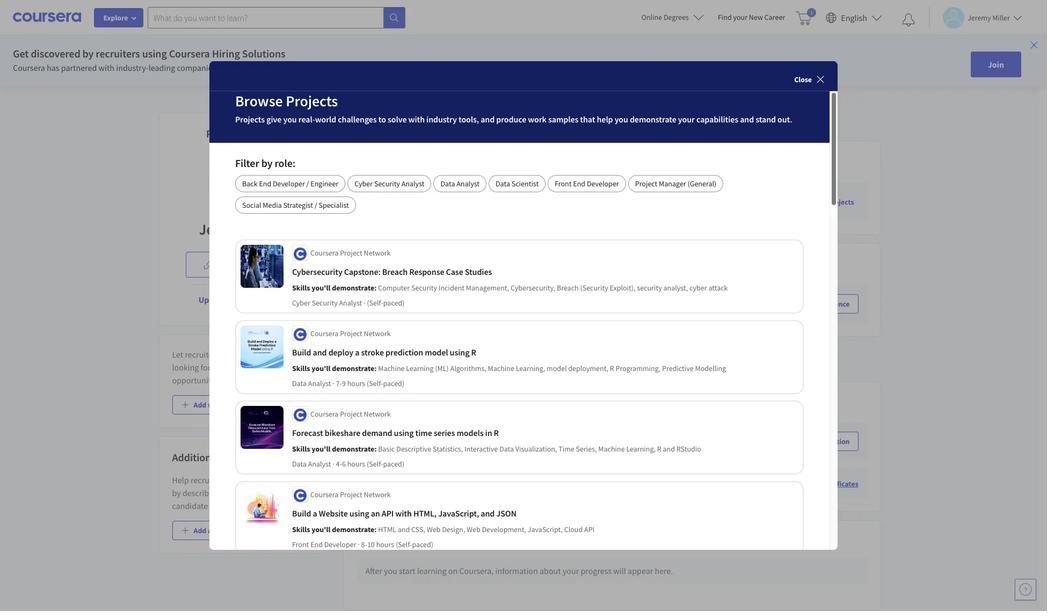 Task type: describe. For each thing, give the bounding box(es) containing it.
edit image
[[309, 121, 318, 130]]

get job-ready with role-based training from industry-leading companies like google, meta, and ibm.
[[366, 479, 720, 489]]

1 horizontal spatial leading
[[555, 479, 581, 489]]

models
[[457, 428, 484, 438]]

ibm.
[[705, 479, 720, 489]]

1 horizontal spatial are
[[665, 437, 676, 447]]

development,
[[482, 525, 527, 535]]

cybersecurity
[[292, 266, 343, 277]]

javascript, inside "skills you'll demonstrate : html and css, web design, web development, javascript, cloud api front end developer · 8-10 hours (self-paced)"
[[528, 525, 563, 535]]

close button
[[791, 70, 830, 89]]

profile for update
[[228, 295, 252, 305]]

Social Media Strategist / Specialist button
[[235, 197, 356, 214]]

coursera up deploy
[[311, 329, 339, 338]]

browse for professional
[[754, 480, 778, 489]]

machine inside skills you'll demonstrate : basic descriptive statistics, interactive data visualization, time series, machine learning, r and rstudio data analyst · 4-6 hours (self-paced)
[[599, 444, 625, 454]]

filter by role: group
[[235, 175, 805, 214]]

design,
[[442, 525, 466, 535]]

developer for back
[[273, 179, 305, 189]]

developer inside "skills you'll demonstrate : html and css, web design, web development, javascript, cloud api front end developer · 8-10 hours (self-paced)"
[[324, 540, 357, 550]]

add education button
[[782, 432, 859, 452]]

recruiters inside help recruiters get to know you better by describing what makes you a great candidate and sharing other links.
[[191, 475, 225, 486]]

using inside get discovered by recruiters using coursera hiring solutions coursera has partnered with industry-leading companies looking to fill open entry-level positions.
[[142, 47, 167, 60]]

html
[[378, 525, 397, 535]]

with left role-
[[416, 479, 432, 489]]

on
[[449, 566, 458, 577]]

Data Analyst button
[[434, 175, 487, 192]]

english button
[[822, 0, 887, 35]]

level
[[308, 62, 325, 73]]

0 horizontal spatial projects
[[235, 114, 265, 125]]

and right tools,
[[481, 114, 495, 125]]

analyst inside skills you'll demonstrate : basic descriptive statistics, interactive data visualization, time series, machine learning, r and rstudio data analyst · 4-6 hours (self-paced)
[[308, 459, 331, 469]]

media
[[263, 200, 282, 210]]

cyber inside skills you'll demonstrate : computer security incident management, cybersecurity, breach (security exploit), security analyst, cyber attack cyber security analyst ·  (self-paced)
[[292, 298, 311, 308]]

to inside browse projects projects give you real-world challenges to solve with industry tools, and produce work samples that help you demonstrate your capabilities and stand out.
[[379, 114, 386, 125]]

professional
[[780, 480, 820, 489]]

recruiters inside get discovered by recruiters using coursera hiring solutions coursera has partnered with industry-leading companies looking to fill open entry-level positions.
[[96, 47, 140, 60]]

you up other
[[267, 488, 280, 499]]

by inside help recruiters get to know you better by describing what makes you a great candidate and sharing other links.
[[172, 488, 181, 499]]

what inside let recruiters know what role you're looking for to make sure you find opportunities that are right for you.
[[243, 349, 261, 360]]

: for website
[[375, 525, 377, 535]]

hours inside "skills you'll demonstrate : html and css, web design, web development, javascript, cloud api front end developer · 8-10 hours (self-paced)"
[[377, 540, 395, 550]]

social media strategist / specialist
[[242, 200, 349, 210]]

paced) inside "skills you'll demonstrate : html and css, web design, web development, javascript, cloud api front end developer · 8-10 hours (self-paced)"
[[412, 540, 434, 550]]

hours inside skills you'll demonstrate : basic descriptive statistics, interactive data visualization, time series, machine learning, r and rstudio data analyst · 4-6 hours (self-paced)
[[348, 459, 366, 469]]

css,
[[412, 525, 426, 535]]

coursera up forecast
[[311, 409, 339, 419]]

: for deploy
[[375, 364, 377, 373]]

incident
[[439, 283, 465, 293]]

what inside help recruiters get to know you better by describing what makes you a great candidate and sharing other links.
[[222, 488, 240, 499]]

you'll for and
[[312, 364, 331, 373]]

preferences
[[226, 400, 265, 410]]

add
[[618, 292, 632, 303]]

you left better
[[271, 475, 284, 486]]

get for discovered
[[13, 47, 29, 60]]

· inside "skills you'll demonstrate : html and css, web design, web development, javascript, cloud api front end developer · 8-10 hours (self-paced)"
[[358, 540, 360, 550]]

programming,
[[616, 364, 661, 373]]

demonstrate for api
[[332, 525, 375, 535]]

your right the about
[[563, 566, 579, 577]]

education
[[344, 354, 408, 373]]

and inside skills you'll demonstrate : basic descriptive statistics, interactive data visualization, time series, machine learning, r and rstudio data analyst · 4-6 hours (self-paced)
[[663, 444, 676, 454]]

cyber
[[690, 283, 708, 293]]

to left the let
[[507, 437, 514, 447]]

· inside skills you'll demonstrate : basic descriptive statistics, interactive data visualization, time series, machine learning, r and rstudio data analyst · 4-6 hours (self-paced)
[[333, 459, 335, 469]]

and left ibm.
[[689, 479, 703, 489]]

strategist
[[283, 200, 313, 210]]

interactive
[[465, 444, 498, 454]]

· inside skills you'll demonstrate : computer security incident management, cybersecurity, breach (security exploit), security analyst, cyber attack cyber security analyst ·  (self-paced)
[[364, 298, 366, 308]]

api inside "skills you'll demonstrate : html and css, web design, web development, javascript, cloud api front end developer · 8-10 hours (self-paced)"
[[585, 525, 595, 535]]

coursera up "cybersecurity"
[[311, 248, 339, 258]]

and left stand
[[741, 114, 755, 125]]

skills for build a website using an api with html, javascript, and json
[[292, 525, 310, 535]]

you'll for a
[[312, 525, 331, 535]]

Project Manager (General) button
[[629, 175, 724, 192]]

(general)
[[688, 179, 717, 189]]

progress
[[581, 566, 612, 577]]

back end developer / engineer
[[242, 179, 339, 189]]

analyst inside skills you'll demonstrate : computer security incident management, cybersecurity, breach (security exploit), security analyst, cyber attack cyber security analyst ·  (self-paced)
[[339, 298, 362, 308]]

add your past work experience here. if you're just starting out, you can add internships or volunteer experience instead.
[[366, 292, 719, 316]]

starting
[[543, 292, 570, 303]]

engineer
[[311, 179, 339, 189]]

you'll for capstone:
[[312, 283, 331, 293]]

produce
[[497, 114, 527, 125]]

jeremy miller
[[199, 220, 286, 239]]

link
[[268, 260, 282, 270]]

skills you'll demonstrate : computer security incident management, cybersecurity, breach (security exploit), security analyst, cyber attack cyber security analyst ·  (self-paced)
[[292, 283, 728, 308]]

add for add your educational background here to let employers know where you studied or are currently studying.
[[366, 437, 380, 447]]

learning for start
[[417, 566, 447, 577]]

you right help
[[615, 114, 629, 125]]

project for prediction
[[340, 329, 363, 338]]

showcase your skills to recruiters with job-relevant projects browse projects
[[366, 190, 855, 207]]

know inside let recruiters know what role you're looking for to make sure you find opportunities that are right for you.
[[221, 349, 241, 360]]

training
[[474, 479, 502, 489]]

by inside browse projects dialog
[[262, 156, 273, 170]]

coursera left has
[[13, 62, 45, 73]]

algorithms,
[[451, 364, 487, 373]]

1 vertical spatial here.
[[655, 566, 674, 577]]

Back End Developer / Engineer button
[[235, 175, 346, 192]]

details
[[248, 127, 279, 140]]

education
[[818, 437, 850, 447]]

coursera project network for deploy
[[311, 329, 391, 338]]

modelling
[[696, 364, 727, 373]]

industry- inside get discovered by recruiters using coursera hiring solutions coursera has partnered with industry-leading companies looking to fill open entry-level positions.
[[116, 62, 149, 73]]

website
[[319, 508, 348, 519]]

you right where
[[612, 437, 625, 447]]

first
[[427, 535, 445, 548]]

(self- inside 'skills you'll demonstrate : machine learning (ml) algorithms, machine learning, model deployment, r programming, predictive modelling data analyst · 7-9 hours (self-paced)'
[[367, 379, 383, 388]]

analyst inside 'skills you'll demonstrate : machine learning (ml) algorithms, machine learning, model deployment, r programming, predictive modelling data analyst · 7-9 hours (self-paced)'
[[308, 379, 331, 388]]

looking inside get discovered by recruiters using coursera hiring solutions coursera has partnered with industry-leading companies looking to fill open entry-level positions.
[[218, 62, 245, 73]]

share
[[218, 260, 240, 270]]

get
[[227, 475, 238, 486]]

work
[[357, 257, 381, 271]]

filter
[[235, 156, 259, 170]]

studies
[[465, 266, 492, 277]]

coursera up website
[[311, 490, 339, 500]]

know inside help recruiters get to know you better by describing what makes you a great candidate and sharing other links.
[[249, 475, 269, 486]]

studying.
[[712, 437, 746, 447]]

after you start learning on coursera, information about your progress will appear here.
[[366, 566, 674, 577]]

rstudio
[[677, 444, 702, 454]]

: for demand
[[375, 444, 377, 454]]

browse projects dialog
[[210, 61, 838, 612]]

help recruiters get to know you better by describing what makes you a great candidate and sharing other links.
[[172, 475, 307, 512]]

here. inside add your past work experience here. if you're just starting out, you can add internships or volunteer experience instead.
[[477, 292, 496, 303]]

show notifications image
[[903, 13, 916, 26]]

volunteer
[[685, 292, 719, 303]]

breach inside skills you'll demonstrate : computer security incident management, cybersecurity, breach (security exploit), security analyst, cyber attack cyber security analyst ·  (self-paced)
[[557, 283, 579, 293]]

prediction
[[386, 347, 424, 358]]

cyber security analyst
[[355, 179, 425, 189]]

a inside help recruiters get to know you better by describing what makes you a great candidate and sharing other links.
[[282, 488, 286, 499]]

solutions
[[242, 47, 286, 60]]

learning, inside 'skills you'll demonstrate : machine learning (ml) algorithms, machine learning, model deployment, r programming, predictive modelling data analyst · 7-9 hours (self-paced)'
[[516, 364, 546, 373]]

browse inside the showcase your skills to recruiters with job-relevant projects browse projects
[[802, 197, 827, 207]]

0 vertical spatial a
[[355, 347, 360, 358]]

skills for cybersecurity capstone:  breach response case studies
[[292, 283, 310, 293]]

0 horizontal spatial machine
[[378, 364, 405, 373]]

developer for front
[[587, 179, 619, 189]]

time
[[416, 428, 432, 438]]

coursera left hiring
[[169, 47, 210, 60]]

0 vertical spatial breach
[[383, 266, 408, 277]]

leading inside get discovered by recruiters using coursera hiring solutions coursera has partnered with industry-leading companies looking to fill open entry-level positions.
[[149, 62, 175, 73]]

share profile link
[[218, 260, 282, 270]]

by inside get discovered by recruiters using coursera hiring solutions coursera has partnered with industry-leading companies looking to fill open entry-level positions.
[[83, 47, 94, 60]]

jeremy
[[199, 220, 247, 239]]

r inside 'skills you'll demonstrate : machine learning (ml) algorithms, machine learning, model deployment, r programming, predictive modelling data analyst · 7-9 hours (self-paced)'
[[610, 364, 615, 373]]

browse for projects
[[235, 91, 283, 111]]

add for add work preferences
[[194, 400, 207, 410]]

from
[[503, 479, 521, 489]]

paced) inside skills you'll demonstrate : basic descriptive statistics, interactive data visualization, time series, machine learning, r and rstudio data analyst · 4-6 hours (self-paced)
[[383, 459, 405, 469]]

coursera project network for demand
[[311, 409, 391, 419]]

profile for share
[[241, 260, 266, 270]]

your inside browse projects projects give you real-world challenges to solve with industry tools, and produce work samples that help you demonstrate your capabilities and stand out.
[[679, 114, 695, 125]]

recruiters inside let recruiters know what role you're looking for to make sure you find opportunities that are right for you.
[[185, 349, 220, 360]]

0 horizontal spatial api
[[382, 508, 394, 519]]

you left start at the bottom left
[[384, 566, 398, 577]]

1 horizontal spatial a
[[313, 508, 317, 519]]

let recruiters know what role you're looking for to make sure you find opportunities that are right for you.
[[172, 349, 301, 386]]

studied
[[627, 437, 654, 447]]

you inside let recruiters know what role you're looking for to make sure you find opportunities that are right for you.
[[261, 362, 274, 373]]

security inside cyber security analyst 'button'
[[375, 179, 400, 189]]

data inside 'skills you'll demonstrate : machine learning (ml) algorithms, machine learning, model deployment, r programming, predictive modelling data analyst · 7-9 hours (self-paced)'
[[292, 379, 307, 388]]

1 horizontal spatial experience
[[436, 292, 476, 303]]

filter by role:
[[235, 156, 296, 170]]

data left the let
[[500, 444, 514, 454]]

to inside help recruiters get to know you better by describing what makes you a great candidate and sharing other links.
[[240, 475, 247, 486]]

r inside skills you'll demonstrate : basic descriptive statistics, interactive data visualization, time series, machine learning, r and rstudio data analyst · 4-6 hours (self-paced)
[[658, 444, 662, 454]]

build for build and deploy a stroke prediction model using r
[[292, 347, 311, 358]]

0 vertical spatial for
[[201, 362, 211, 373]]

(security
[[581, 283, 609, 293]]

history
[[383, 257, 415, 271]]

work inside browse projects projects give you real-world challenges to solve with industry tools, and produce work samples that help you demonstrate your capabilities and stand out.
[[528, 114, 547, 125]]

cyber inside 'button'
[[355, 179, 373, 189]]

let
[[516, 437, 525, 447]]

career
[[765, 12, 786, 22]]

4-
[[336, 459, 342, 469]]

0 horizontal spatial experience
[[366, 305, 405, 316]]

great
[[288, 488, 306, 499]]

help center image
[[1020, 584, 1033, 597]]

cybersecurity capstone:  breach response case studies
[[292, 266, 492, 277]]

give
[[267, 114, 282, 125]]

0 horizontal spatial job-
[[380, 479, 394, 489]]

role:
[[275, 156, 296, 170]]

background
[[444, 437, 487, 447]]

browse projects projects give you real-world challenges to solve with industry tools, and produce work samples that help you demonstrate your capabilities and stand out.
[[235, 91, 793, 125]]

skills you'll demonstrate : machine learning (ml) algorithms, machine learning, model deployment, r programming, predictive modelling data analyst · 7-9 hours (self-paced)
[[292, 364, 727, 388]]

end inside "skills you'll demonstrate : html and css, web design, web development, javascript, cloud api front end developer · 8-10 hours (self-paced)"
[[311, 540, 323, 550]]

hours inside 'skills you'll demonstrate : machine learning (ml) algorithms, machine learning, model deployment, r programming, predictive modelling data analyst · 7-9 hours (self-paced)'
[[348, 379, 366, 388]]

r up algorithms,
[[472, 347, 477, 358]]

data inside 'button'
[[441, 179, 455, 189]]

project for studies
[[340, 248, 363, 258]]

you inside add your past work experience here. if you're just starting out, you can add internships or volunteer experience instead.
[[588, 292, 602, 303]]

industry
[[427, 114, 457, 125]]

you're inside let recruiters know what role you're looking for to make sure you find opportunities that are right for you.
[[278, 349, 301, 360]]

info inside button
[[243, 526, 256, 536]]

project for api
[[340, 490, 363, 500]]

browse professional certificates link
[[754, 480, 859, 489]]

shopping cart: 1 item image
[[797, 8, 817, 25]]

(self- inside skills you'll demonstrate : basic descriptive statistics, interactive data visualization, time series, machine learning, r and rstudio data analyst · 4-6 hours (self-paced)
[[367, 459, 383, 469]]

add additional info button
[[172, 521, 265, 541]]

forecast bikeshare demand using time series models in r
[[292, 428, 499, 438]]

to inside let recruiters know what role you're looking for to make sure you find opportunities that are right for you.
[[213, 362, 220, 373]]

additional info
[[172, 451, 240, 464]]

coursera down html
[[357, 535, 398, 548]]

job- inside the showcase your skills to recruiters with job-relevant projects browse projects
[[511, 190, 526, 201]]

front inside "skills you'll demonstrate : html and css, web design, web development, javascript, cloud api front end developer · 8-10 hours (self-paced)"
[[292, 540, 309, 550]]

network for demand
[[364, 409, 391, 419]]

and inside "skills you'll demonstrate : html and css, web design, web development, javascript, cloud api front end developer · 8-10 hours (self-paced)"
[[398, 525, 410, 535]]

recruiters inside the showcase your skills to recruiters with job-relevant projects browse projects
[[454, 190, 491, 201]]

candidate
[[172, 501, 208, 512]]

0 horizontal spatial info
[[222, 451, 240, 464]]

are inside let recruiters know what role you're looking for to make sure you find opportunities that are right for you.
[[240, 375, 251, 386]]

1 vertical spatial or
[[656, 437, 663, 447]]

to inside get discovered by recruiters using coursera hiring solutions coursera has partnered with industry-leading companies looking to fill open entry-level positions.
[[247, 62, 254, 73]]

network for breach
[[364, 248, 391, 258]]

your for add your educational background here to let employers know where you studied or are currently studying.
[[382, 437, 398, 447]]

employers
[[527, 437, 565, 447]]

discovered
[[31, 47, 80, 60]]

help
[[172, 475, 189, 486]]

coursera project network for website
[[311, 490, 391, 500]]

paced) inside 'skills you'll demonstrate : machine learning (ml) algorithms, machine learning, model deployment, r programming, predictive modelling data analyst · 7-9 hours (self-paced)'
[[383, 379, 405, 388]]

other
[[254, 501, 273, 512]]



Task type: vqa. For each thing, say whether or not it's contained in the screenshot.
What do you want to learn? text box
no



Task type: locate. For each thing, give the bounding box(es) containing it.
get up an
[[366, 479, 378, 489]]

skills
[[292, 283, 310, 293], [292, 364, 310, 373], [292, 444, 310, 454], [292, 525, 310, 535]]

3 you'll from the top
[[312, 444, 331, 454]]

entry-
[[287, 62, 308, 73]]

and left css,
[[398, 525, 410, 535]]

/ inside social media strategist / specialist "button"
[[315, 200, 317, 210]]

with down data scientist
[[492, 190, 509, 201]]

· inside 'skills you'll demonstrate : machine learning (ml) algorithms, machine learning, model deployment, r programming, predictive modelling data analyst · 7-9 hours (self-paced)'
[[333, 379, 335, 388]]

that inside browse projects projects give you real-world challenges to solve with industry tools, and produce work samples that help you demonstrate your capabilities and stand out.
[[581, 114, 596, 125]]

0 vertical spatial that
[[581, 114, 596, 125]]

2 vertical spatial security
[[312, 298, 338, 308]]

and left json
[[481, 508, 495, 519]]

api right an
[[382, 508, 394, 519]]

cybersecurity,
[[511, 283, 556, 293]]

4 coursera project network from the top
[[311, 490, 391, 500]]

4 skills from the top
[[292, 525, 310, 535]]

r
[[472, 347, 477, 358], [610, 364, 615, 373], [494, 428, 499, 438], [658, 444, 662, 454]]

1 vertical spatial cyber
[[292, 298, 311, 308]]

3 skills from the top
[[292, 444, 310, 454]]

add for add additional info
[[194, 526, 207, 536]]

you'll down website
[[312, 525, 331, 535]]

0 vertical spatial by
[[83, 47, 94, 60]]

· left 8-
[[358, 540, 360, 550]]

work inside add work experience 'button'
[[796, 299, 813, 309]]

0 horizontal spatial for
[[201, 362, 211, 373]]

project up bikeshare on the bottom
[[340, 409, 363, 419]]

0 horizontal spatial security
[[312, 298, 338, 308]]

join
[[989, 59, 1005, 70]]

industry- right from
[[522, 479, 555, 489]]

/
[[307, 179, 309, 189], [315, 200, 317, 210]]

get inside get discovered by recruiters using coursera hiring solutions coursera has partnered with industry-leading companies looking to fill open entry-level positions.
[[13, 47, 29, 60]]

2 horizontal spatial know
[[566, 437, 586, 447]]

0 horizontal spatial industry-
[[116, 62, 149, 73]]

1 network from the top
[[364, 248, 391, 258]]

0 horizontal spatial that
[[223, 375, 238, 386]]

you'll for bikeshare
[[312, 444, 331, 454]]

4 : from the top
[[375, 525, 377, 535]]

1 vertical spatial are
[[665, 437, 676, 447]]

0 horizontal spatial looking
[[172, 362, 199, 373]]

educational
[[400, 437, 442, 447]]

demonstrate for studies
[[332, 283, 375, 293]]

browse
[[235, 91, 283, 111], [802, 197, 827, 207], [754, 480, 778, 489]]

experience inside 'button'
[[815, 299, 850, 309]]

demonstrate right help
[[630, 114, 677, 125]]

1 vertical spatial profile
[[228, 295, 252, 305]]

predictive
[[663, 364, 694, 373]]

demonstrate inside browse projects projects give you real-world challenges to solve with industry tools, and produce work samples that help you demonstrate your capabilities and stand out.
[[630, 114, 677, 125]]

1 vertical spatial know
[[566, 437, 586, 447]]

job- down data scientist
[[511, 190, 526, 201]]

open
[[266, 62, 285, 73]]

or inside add your past work experience here. if you're just starting out, you can add internships or volunteer experience instead.
[[676, 292, 683, 303]]

you'll down "cybersecurity"
[[312, 283, 331, 293]]

you right "give" on the left of the page
[[283, 114, 297, 125]]

build a website using an api with html, javascript, and json
[[292, 508, 517, 519]]

3 coursera project network from the top
[[311, 409, 391, 419]]

find
[[718, 12, 732, 22]]

0 vertical spatial here.
[[477, 292, 496, 303]]

info right the "additional"
[[243, 526, 256, 536]]

1 vertical spatial companies
[[583, 479, 622, 489]]

1 vertical spatial /
[[315, 200, 317, 210]]

cyber right visibility
[[292, 298, 311, 308]]

tools,
[[459, 114, 479, 125]]

info
[[222, 451, 240, 464], [243, 526, 256, 536]]

0 vertical spatial javascript,
[[439, 508, 479, 519]]

recruiters down data analyst
[[454, 190, 491, 201]]

1 horizontal spatial companies
[[583, 479, 622, 489]]

web up first
[[427, 525, 441, 535]]

your
[[734, 12, 748, 22], [679, 114, 695, 125], [405, 190, 422, 201], [382, 292, 398, 303], [382, 437, 398, 447], [563, 566, 579, 577]]

role-
[[434, 479, 450, 489]]

demand
[[362, 428, 393, 438]]

management,
[[466, 283, 510, 293]]

social
[[242, 200, 261, 210]]

network for deploy
[[364, 329, 391, 338]]

certificates
[[822, 480, 859, 489]]

project for series
[[340, 409, 363, 419]]

links.
[[275, 501, 294, 512]]

1 horizontal spatial end
[[311, 540, 323, 550]]

1 horizontal spatial projects
[[286, 91, 338, 111]]

1 vertical spatial browse
[[802, 197, 827, 207]]

skills down forecast
[[292, 444, 310, 454]]

add for add education
[[804, 437, 816, 447]]

0 vertical spatial hours
[[348, 379, 366, 388]]

2 horizontal spatial experience
[[815, 299, 850, 309]]

1 horizontal spatial know
[[249, 475, 269, 486]]

1 horizontal spatial breach
[[557, 283, 579, 293]]

you.
[[283, 375, 299, 386]]

0 vertical spatial profile
[[241, 260, 266, 270]]

1 vertical spatial what
[[222, 488, 240, 499]]

manager
[[659, 179, 687, 189]]

share profile link button
[[186, 252, 299, 278]]

1 vertical spatial build
[[292, 508, 311, 519]]

0 vertical spatial companies
[[177, 62, 216, 73]]

are left rstudio
[[665, 437, 676, 447]]

4 you'll from the top
[[312, 525, 331, 535]]

Data Scientist button
[[489, 175, 546, 192]]

looking inside let recruiters know what role you're looking for to make sure you find opportunities that are right for you.
[[172, 362, 199, 373]]

get left discovered
[[13, 47, 29, 60]]

get for job-
[[366, 479, 378, 489]]

coursera project network up capstone:
[[311, 248, 391, 258]]

using inside "link"
[[394, 428, 414, 438]]

recruiters up describing
[[191, 475, 225, 486]]

1 web from the left
[[427, 525, 441, 535]]

job- up an
[[380, 479, 394, 489]]

0 horizontal spatial javascript,
[[439, 508, 479, 519]]

1 vertical spatial front
[[292, 540, 309, 550]]

computer
[[378, 283, 410, 293]]

with right partnered in the left of the page
[[99, 62, 115, 73]]

showcase
[[366, 190, 403, 201]]

demonstrate up the 6
[[332, 444, 375, 454]]

opportunities
[[172, 375, 221, 386]]

api right cloud at bottom right
[[585, 525, 595, 535]]

1 vertical spatial info
[[243, 526, 256, 536]]

0 horizontal spatial a
[[282, 488, 286, 499]]

1 horizontal spatial here.
[[655, 566, 674, 577]]

your inside add your past work experience here. if you're just starting out, you can add internships or volunteer experience instead.
[[382, 292, 398, 303]]

here.
[[477, 292, 496, 303], [655, 566, 674, 577]]

your for find your new career
[[734, 12, 748, 22]]

1 vertical spatial get
[[366, 479, 378, 489]]

your right find
[[734, 12, 748, 22]]

0 horizontal spatial here.
[[477, 292, 496, 303]]

your left educational
[[382, 437, 398, 447]]

2 skills from the top
[[292, 364, 310, 373]]

coursera project network up bikeshare on the bottom
[[311, 409, 391, 419]]

project inside project manager (general) 'button'
[[636, 179, 658, 189]]

front up projects
[[555, 179, 572, 189]]

r inside "link"
[[494, 428, 499, 438]]

recruiters
[[96, 47, 140, 60], [454, 190, 491, 201], [185, 349, 220, 360], [191, 475, 225, 486]]

analyst up skills
[[402, 179, 425, 189]]

profile left "link"
[[241, 260, 266, 270]]

2 horizontal spatial projects
[[828, 197, 855, 207]]

additional
[[208, 526, 242, 536]]

deploy
[[329, 347, 354, 358]]

and left deploy
[[313, 347, 327, 358]]

1 build from the top
[[292, 347, 311, 358]]

paced) inside skills you'll demonstrate : computer security incident management, cybersecurity, breach (security exploit), security analyst, cyber attack cyber security analyst ·  (self-paced)
[[384, 298, 405, 308]]

add for add work experience
[[782, 299, 795, 309]]

2 : from the top
[[375, 364, 377, 373]]

model inside 'skills you'll demonstrate : machine learning (ml) algorithms, machine learning, model deployment, r programming, predictive modelling data analyst · 7-9 hours (self-paced)'
[[547, 364, 567, 373]]

skills inside "skills you'll demonstrate : html and css, web design, web development, javascript, cloud api front end developer · 8-10 hours (self-paced)"
[[292, 525, 310, 535]]

you're inside add your past work experience here. if you're just starting out, you can add internships or volunteer experience instead.
[[504, 292, 526, 303]]

personal details
[[206, 127, 279, 140]]

network up an
[[364, 490, 391, 500]]

paced) down basic
[[383, 459, 405, 469]]

here. right appear
[[655, 566, 674, 577]]

that inside let recruiters know what role you're looking for to make sure you find opportunities that are right for you.
[[223, 375, 238, 386]]

1 vertical spatial hours
[[348, 459, 366, 469]]

you'll inside "skills you'll demonstrate : html and css, web design, web development, javascript, cloud api front end developer · 8-10 hours (self-paced)"
[[312, 525, 331, 535]]

partnered
[[61, 62, 97, 73]]

analyst inside 'button'
[[457, 179, 480, 189]]

project up website
[[340, 490, 363, 500]]

2 horizontal spatial browse
[[802, 197, 827, 207]]

with inside the showcase your skills to recruiters with job-relevant projects browse projects
[[492, 190, 509, 201]]

data left scientist
[[496, 179, 511, 189]]

data up skills
[[441, 179, 455, 189]]

(self- inside "skills you'll demonstrate : html and css, web design, web development, javascript, cloud api front end developer · 8-10 hours (self-paced)"
[[396, 540, 412, 550]]

r right studied
[[658, 444, 662, 454]]

1 horizontal spatial machine
[[488, 364, 515, 373]]

to right skills
[[445, 190, 452, 201]]

to inside the showcase your skills to recruiters with job-relevant projects browse projects
[[445, 190, 452, 201]]

learning
[[447, 535, 485, 548], [417, 566, 447, 577]]

positions.
[[327, 62, 362, 73]]

/ for engineer
[[307, 179, 309, 189]]

analyst
[[402, 179, 425, 189], [457, 179, 480, 189], [339, 298, 362, 308], [308, 379, 331, 388], [308, 459, 331, 469]]

or right studied
[[656, 437, 663, 447]]

for down find
[[271, 375, 282, 386]]

your for add your past work experience here. if you're just starting out, you can add internships or volunteer experience instead.
[[382, 292, 398, 303]]

data up better
[[292, 459, 307, 469]]

role
[[262, 349, 276, 360]]

security down "cybersecurity"
[[312, 298, 338, 308]]

work inside add your past work experience here. if you're just starting out, you can add internships or volunteer experience instead.
[[417, 292, 435, 303]]

learning, up google,
[[627, 444, 656, 454]]

start
[[399, 566, 416, 577]]

you'll inside skills you'll demonstrate : computer security incident management, cybersecurity, breach (security exploit), security analyst, cyber attack cyber security analyst ·  (self-paced)
[[312, 283, 331, 293]]

0 vertical spatial front
[[555, 179, 572, 189]]

machine right algorithms,
[[488, 364, 515, 373]]

0 vertical spatial learning,
[[516, 364, 546, 373]]

projects inside the showcase your skills to recruiters with job-relevant projects browse projects
[[828, 197, 855, 207]]

demonstrate inside 'skills you'll demonstrate : machine learning (ml) algorithms, machine learning, model deployment, r programming, predictive modelling data analyst · 7-9 hours (self-paced)'
[[332, 364, 375, 373]]

build and deploy a stroke prediction model using r link
[[292, 346, 799, 359]]

a left website
[[313, 508, 317, 519]]

1 vertical spatial api
[[585, 525, 595, 535]]

front
[[555, 179, 572, 189], [292, 540, 309, 550]]

skills for build and deploy a stroke prediction model using r
[[292, 364, 310, 373]]

to left fill
[[247, 62, 254, 73]]

1 horizontal spatial api
[[585, 525, 595, 535]]

0 horizontal spatial model
[[425, 347, 448, 358]]

0 vertical spatial are
[[240, 375, 251, 386]]

model down build and deploy a stroke prediction model using r link
[[547, 364, 567, 373]]

security down response at the top left
[[412, 283, 437, 293]]

0 horizontal spatial breach
[[383, 266, 408, 277]]

build and deploy a stroke prediction model using r
[[292, 347, 477, 358]]

: inside skills you'll demonstrate : basic descriptive statistics, interactive data visualization, time series, machine learning, r and rstudio data analyst · 4-6 hours (self-paced)
[[375, 444, 377, 454]]

2 you'll from the top
[[312, 364, 331, 373]]

security up showcase
[[375, 179, 400, 189]]

or
[[676, 292, 683, 303], [656, 437, 663, 447]]

(self- down basic
[[367, 459, 383, 469]]

/ inside back end developer / engineer button
[[307, 179, 309, 189]]

: inside 'skills you'll demonstrate : machine learning (ml) algorithms, machine learning, model deployment, r programming, predictive modelling data analyst · 7-9 hours (self-paced)'
[[375, 364, 377, 373]]

add work preferences button
[[172, 396, 273, 415]]

end for back
[[259, 179, 272, 189]]

analyst inside 'button'
[[402, 179, 425, 189]]

coursera project network for breach
[[311, 248, 391, 258]]

2 network from the top
[[364, 329, 391, 338]]

paced) down css,
[[412, 540, 434, 550]]

1 vertical spatial learning
[[417, 566, 447, 577]]

3 network from the top
[[364, 409, 391, 419]]

you'll inside skills you'll demonstrate : basic descriptive statistics, interactive data visualization, time series, machine learning, r and rstudio data analyst · 4-6 hours (self-paced)
[[312, 444, 331, 454]]

1 vertical spatial industry-
[[522, 479, 555, 489]]

add inside button
[[804, 437, 816, 447]]

looking down let
[[172, 362, 199, 373]]

0 vertical spatial api
[[382, 508, 394, 519]]

forecast
[[292, 428, 323, 438]]

1 vertical spatial learning,
[[627, 444, 656, 454]]

/ for specialist
[[315, 200, 317, 210]]

r right "in"
[[494, 428, 499, 438]]

network for website
[[364, 490, 391, 500]]

learning for first
[[447, 535, 485, 548]]

(self- down computer
[[367, 298, 384, 308]]

9
[[342, 379, 346, 388]]

None search field
[[148, 7, 406, 28]]

Front End Developer button
[[548, 175, 626, 192]]

0 vertical spatial /
[[307, 179, 309, 189]]

·
[[364, 298, 366, 308], [333, 379, 335, 388], [333, 459, 335, 469], [358, 540, 360, 550]]

that down make
[[223, 375, 238, 386]]

2 coursera project network from the top
[[311, 329, 391, 338]]

0 horizontal spatial browse
[[235, 91, 283, 111]]

attack
[[709, 283, 728, 293]]

if
[[497, 292, 502, 303]]

: for breach
[[375, 283, 377, 293]]

add your educational background here to let employers know where you studied or are currently studying.
[[366, 437, 746, 447]]

demonstrate for series
[[332, 444, 375, 454]]

: left basic
[[375, 444, 377, 454]]

add work preferences
[[194, 400, 265, 410]]

machine
[[378, 364, 405, 373], [488, 364, 515, 373], [599, 444, 625, 454]]

1 horizontal spatial looking
[[218, 62, 245, 73]]

1 vertical spatial projects
[[235, 114, 265, 125]]

1 horizontal spatial cyber
[[355, 179, 373, 189]]

build up you.
[[292, 347, 311, 358]]

0 vertical spatial build
[[292, 347, 311, 358]]

skills up you.
[[292, 364, 310, 373]]

data inside button
[[496, 179, 511, 189]]

1 horizontal spatial browse
[[754, 480, 778, 489]]

0 horizontal spatial front
[[292, 540, 309, 550]]

cyber up showcase
[[355, 179, 373, 189]]

makes
[[242, 488, 265, 499]]

network down the credentials
[[364, 409, 391, 419]]

just
[[528, 292, 541, 303]]

0 horizontal spatial learning
[[417, 566, 447, 577]]

appear
[[628, 566, 654, 577]]

0 horizontal spatial developer
[[273, 179, 305, 189]]

profile photo image
[[210, 153, 275, 217]]

0 vertical spatial security
[[375, 179, 400, 189]]

html,
[[414, 508, 437, 519]]

0 vertical spatial or
[[676, 292, 683, 303]]

demonstrate down capstone:
[[332, 283, 375, 293]]

real-
[[299, 114, 315, 125]]

statistics,
[[433, 444, 463, 454]]

· left 4-
[[333, 459, 335, 469]]

: inside "skills you'll demonstrate : html and css, web design, web development, javascript, cloud api front end developer · 8-10 hours (self-paced)"
[[375, 525, 377, 535]]

1 horizontal spatial security
[[375, 179, 400, 189]]

additional
[[172, 451, 220, 464]]

past
[[400, 292, 415, 303]]

2 vertical spatial projects
[[828, 197, 855, 207]]

companies left like
[[583, 479, 622, 489]]

add for add your past work experience here. if you're just starting out, you can add internships or volunteer experience instead.
[[366, 292, 380, 303]]

you're right 'if'
[[504, 292, 526, 303]]

and inside help recruiters get to know you better by describing what makes you a great candidate and sharing other links.
[[210, 501, 224, 512]]

your left skills
[[405, 190, 422, 201]]

network
[[364, 248, 391, 258], [364, 329, 391, 338], [364, 409, 391, 419], [364, 490, 391, 500]]

learning, inside skills you'll demonstrate : basic descriptive statistics, interactive data visualization, time series, machine learning, r and rstudio data analyst · 4-6 hours (self-paced)
[[627, 444, 656, 454]]

build for build a website using an api with html, javascript, and json
[[292, 508, 311, 519]]

to left solve
[[379, 114, 386, 125]]

you're up find
[[278, 349, 301, 360]]

work inside add work preferences button
[[208, 400, 225, 410]]

with inside browse projects projects give you real-world challenges to solve with industry tools, and produce work samples that help you demonstrate your capabilities and stand out.
[[409, 114, 425, 125]]

developer up the showcase your skills to recruiters with job-relevant projects browse projects
[[587, 179, 619, 189]]

0 horizontal spatial or
[[656, 437, 663, 447]]

: left computer
[[375, 283, 377, 293]]

1 horizontal spatial you're
[[504, 292, 526, 303]]

/ right strategist
[[315, 200, 317, 210]]

0 vertical spatial know
[[221, 349, 241, 360]]

let
[[172, 349, 183, 360]]

skills down "cybersecurity"
[[292, 283, 310, 293]]

0 vertical spatial leading
[[149, 62, 175, 73]]

developer left 8-
[[324, 540, 357, 550]]

0 horizontal spatial end
[[259, 179, 272, 189]]

personal
[[206, 127, 246, 140]]

coursera skills-first learning
[[357, 535, 485, 548]]

2 web from the left
[[467, 525, 481, 535]]

samples
[[549, 114, 579, 125]]

what down the 'get'
[[222, 488, 240, 499]]

1 vertical spatial model
[[547, 364, 567, 373]]

know up makes
[[249, 475, 269, 486]]

0 vertical spatial you're
[[504, 292, 526, 303]]

data right right
[[292, 379, 307, 388]]

with left html,
[[396, 508, 412, 519]]

capabilities
[[697, 114, 739, 125]]

1 horizontal spatial web
[[467, 525, 481, 535]]

1 vertical spatial a
[[282, 488, 286, 499]]

1 you'll from the top
[[312, 283, 331, 293]]

1 vertical spatial javascript,
[[528, 525, 563, 535]]

internships
[[634, 292, 674, 303]]

0 vertical spatial cyber
[[355, 179, 373, 189]]

skills inside skills you'll demonstrate : basic descriptive statistics, interactive data visualization, time series, machine learning, r and rstudio data analyst · 4-6 hours (self-paced)
[[292, 444, 310, 454]]

build inside build and deploy a stroke prediction model using r link
[[292, 347, 311, 358]]

web right design,
[[467, 525, 481, 535]]

skills inside skills you'll demonstrate : computer security incident management, cybersecurity, breach (security exploit), security analyst, cyber attack cyber security analyst ·  (self-paced)
[[292, 283, 310, 293]]

google,
[[638, 479, 666, 489]]

browse inside browse projects projects give you real-world challenges to solve with industry tools, and produce work samples that help you demonstrate your capabilities and stand out.
[[235, 91, 283, 111]]

1 horizontal spatial javascript,
[[528, 525, 563, 535]]

your inside the showcase your skills to recruiters with job-relevant projects browse projects
[[405, 190, 422, 201]]

0 horizontal spatial cyber
[[292, 298, 311, 308]]

fill
[[256, 62, 265, 73]]

for up opportunities
[[201, 362, 211, 373]]

2 build from the top
[[292, 508, 311, 519]]

response
[[410, 266, 445, 277]]

you'll inside 'skills you'll demonstrate : machine learning (ml) algorithms, machine learning, model deployment, r programming, predictive modelling data analyst · 7-9 hours (self-paced)'
[[312, 364, 331, 373]]

paced)
[[384, 298, 405, 308], [383, 379, 405, 388], [383, 459, 405, 469], [412, 540, 434, 550]]

0 horizontal spatial /
[[307, 179, 309, 189]]

skills inside 'skills you'll demonstrate : machine learning (ml) algorithms, machine learning, model deployment, r programming, predictive modelling data analyst · 7-9 hours (self-paced)'
[[292, 364, 310, 373]]

1 horizontal spatial job-
[[511, 190, 526, 201]]

hiring
[[212, 47, 240, 60]]

:
[[375, 283, 377, 293], [375, 364, 377, 373], [375, 444, 377, 454], [375, 525, 377, 535]]

2 horizontal spatial machine
[[599, 444, 625, 454]]

skills for forecast bikeshare demand using time series models in r
[[292, 444, 310, 454]]

demonstrate inside "skills you'll demonstrate : html and css, web design, web development, javascript, cloud api front end developer · 8-10 hours (self-paced)"
[[332, 525, 375, 535]]

end for front
[[574, 179, 586, 189]]

1 skills from the top
[[292, 283, 310, 293]]

1 vertical spatial security
[[412, 283, 437, 293]]

add inside 'button'
[[782, 299, 795, 309]]

front down links.
[[292, 540, 309, 550]]

data scientist
[[496, 179, 539, 189]]

your for showcase your skills to recruiters with job-relevant projects browse projects
[[405, 190, 422, 201]]

1 : from the top
[[375, 283, 377, 293]]

Cyber Security Analyst button
[[348, 175, 432, 192]]

1 vertical spatial for
[[271, 375, 282, 386]]

0 vertical spatial get
[[13, 47, 29, 60]]

demonstrate for prediction
[[332, 364, 375, 373]]

json
[[497, 508, 517, 519]]

1 horizontal spatial model
[[547, 364, 567, 373]]

(self- down css,
[[396, 540, 412, 550]]

to
[[247, 62, 254, 73], [379, 114, 386, 125], [445, 190, 452, 201], [213, 362, 220, 373], [507, 437, 514, 447], [240, 475, 247, 486]]

will
[[614, 566, 627, 577]]

hours right the 6
[[348, 459, 366, 469]]

with inside get discovered by recruiters using coursera hiring solutions coursera has partnered with industry-leading companies looking to fill open entry-level positions.
[[99, 62, 115, 73]]

can
[[603, 292, 616, 303]]

coursera image
[[13, 9, 81, 26]]

by up partnered in the left of the page
[[83, 47, 94, 60]]

4 network from the top
[[364, 490, 391, 500]]

learning, down build and deploy a stroke prediction model using r link
[[516, 364, 546, 373]]

1 vertical spatial that
[[223, 375, 238, 386]]

add inside add your past work experience here. if you're just starting out, you can add internships or volunteer experience instead.
[[366, 292, 380, 303]]

3 : from the top
[[375, 444, 377, 454]]

0 vertical spatial model
[[425, 347, 448, 358]]

0 horizontal spatial learning,
[[516, 364, 546, 373]]

breach left "(security"
[[557, 283, 579, 293]]

front end developer
[[555, 179, 619, 189]]

1 horizontal spatial by
[[172, 488, 181, 499]]

8-
[[361, 540, 368, 550]]

1 horizontal spatial learning
[[447, 535, 485, 548]]

and down describing
[[210, 501, 224, 512]]

0 horizontal spatial companies
[[177, 62, 216, 73]]

out,
[[572, 292, 587, 303]]

skills you'll demonstrate : basic descriptive statistics, interactive data visualization, time series, machine learning, r and rstudio data analyst · 4-6 hours (self-paced)
[[292, 444, 702, 469]]

0 vertical spatial job-
[[511, 190, 526, 201]]

profile right update
[[228, 295, 252, 305]]

a
[[355, 347, 360, 358], [282, 488, 286, 499], [313, 508, 317, 519]]

1 horizontal spatial industry-
[[522, 479, 555, 489]]

recruiters up partnered in the left of the page
[[96, 47, 140, 60]]

1 vertical spatial by
[[262, 156, 273, 170]]

deployment,
[[569, 364, 609, 373]]

demonstrate inside skills you'll demonstrate : computer security incident management, cybersecurity, breach (security exploit), security analyst, cyber attack cyber security analyst ·  (self-paced)
[[332, 283, 375, 293]]

demonstrate inside skills you'll demonstrate : basic descriptive statistics, interactive data visualization, time series, machine learning, r and rstudio data analyst · 4-6 hours (self-paced)
[[332, 444, 375, 454]]

end down website
[[311, 540, 323, 550]]

or left cyber
[[676, 292, 683, 303]]

1 coursera project network from the top
[[311, 248, 391, 258]]

front inside button
[[555, 179, 572, 189]]

(self- inside skills you'll demonstrate : computer security incident management, cybersecurity, breach (security exploit), security analyst, cyber attack cyber security analyst ·  (self-paced)
[[367, 298, 384, 308]]

companies inside get discovered by recruiters using coursera hiring solutions coursera has partnered with industry-leading companies looking to fill open entry-level positions.
[[177, 62, 216, 73]]

6
[[342, 459, 346, 469]]

0 vertical spatial what
[[243, 349, 261, 360]]

like
[[624, 479, 637, 489]]



